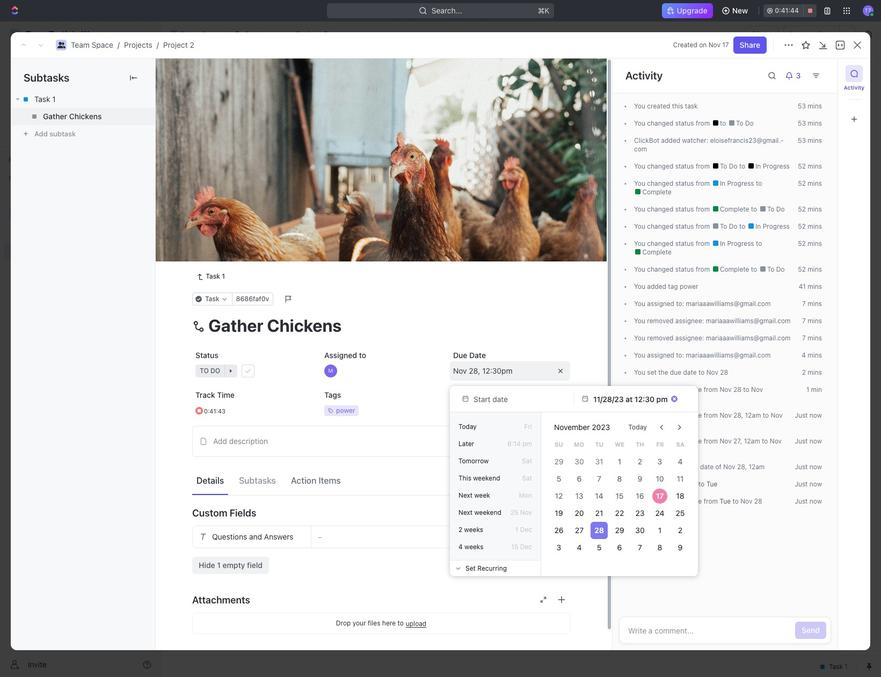 Task type: vqa. For each thing, say whether or not it's contained in the screenshot.


Task type: locate. For each thing, give the bounding box(es) containing it.
sat up mon
[[522, 474, 532, 482]]

custom fields button
[[192, 500, 570, 526]]

1 sat from the top
[[522, 457, 532, 465]]

1 horizontal spatial space
[[201, 30, 223, 39]]

28
[[469, 366, 478, 375], [720, 368, 728, 376], [734, 386, 742, 394], [634, 394, 642, 402], [734, 411, 741, 419], [634, 446, 642, 454], [737, 463, 745, 471], [754, 497, 762, 505], [595, 526, 604, 535]]

8 down the 24
[[658, 543, 663, 552]]

created
[[673, 41, 698, 49]]

weekend for this weekend
[[473, 474, 500, 482]]

0 vertical spatial assigned
[[647, 300, 674, 308]]

sat for tomorrow
[[522, 457, 532, 465]]

mo
[[574, 441, 584, 448]]

2 next from the top
[[459, 509, 473, 517]]

10 changed from the top
[[647, 437, 674, 445]]

0 vertical spatial 6
[[577, 474, 582, 483]]

assigned
[[647, 300, 674, 308], [647, 351, 674, 359]]

1 you removed assignee: mariaaawilliams@gmail.com from the top
[[634, 317, 791, 325]]

1 vertical spatial user group image
[[11, 211, 19, 217]]

activity inside 'task sidebar navigation' tab list
[[844, 84, 865, 91]]

2 vertical spatial 53
[[798, 136, 806, 144]]

7 changed from the top
[[647, 265, 674, 273]]

2 mins
[[802, 368, 822, 376]]

4 just from the top
[[795, 480, 808, 488]]

12 down 'due date' text box
[[645, 420, 652, 428]]

1 vertical spatial 17
[[656, 491, 664, 501]]

1 vertical spatial removed
[[647, 334, 674, 342]]

5 52 mins from the top
[[798, 240, 822, 248]]

0 vertical spatial next
[[459, 491, 473, 499]]

0 horizontal spatial activity
[[626, 69, 663, 82]]

hide inside custom fields element
[[199, 561, 215, 570]]

next weekend
[[459, 509, 501, 517]]

27 down 20 on the right bottom of page
[[575, 526, 584, 535]]

0 vertical spatial 3
[[658, 457, 663, 466]]

23
[[635, 509, 645, 518]]

task sidebar navigation tab list
[[843, 65, 866, 128]]

due down you set the due date to nov 28 on the right of page
[[675, 386, 687, 394]]

week
[[474, 491, 490, 499]]

hide inside button
[[557, 126, 572, 134]]

files
[[368, 619, 380, 627]]

7
[[802, 300, 806, 308], [802, 317, 806, 325], [802, 334, 806, 342], [597, 474, 602, 483], [638, 543, 642, 552]]

subtasks
[[24, 71, 69, 84], [239, 476, 276, 485]]

subtasks inside button
[[239, 476, 276, 485]]

5 just now from the top
[[795, 497, 822, 505]]

added
[[661, 136, 680, 144], [647, 282, 666, 291]]

⌘k
[[538, 6, 550, 15]]

this
[[459, 474, 471, 482]]

date right sa
[[689, 437, 702, 445]]

add task up customize
[[804, 69, 836, 78]]

4 inside task sidebar content section
[[802, 351, 806, 359]]

0 vertical spatial the
[[659, 368, 668, 376]]

to: down 'tag'
[[676, 300, 684, 308]]

3 53 mins from the top
[[798, 136, 822, 144]]

2 nov 28 from the top
[[634, 437, 782, 454]]

attachments
[[192, 594, 250, 606]]

space for team space
[[201, 30, 223, 39]]

1 horizontal spatial project 2 link
[[283, 28, 331, 41]]

0 horizontal spatial 15
[[511, 543, 518, 551]]

1 vertical spatial team
[[71, 40, 90, 49]]

due up 18
[[670, 480, 682, 488]]

0 horizontal spatial 17
[[656, 491, 664, 501]]

1 set from the top
[[647, 368, 657, 376]]

1 vertical spatial assigned
[[647, 351, 674, 359]]

3 now from the top
[[810, 463, 822, 471]]

details button
[[192, 471, 228, 490]]

0 vertical spatial 30
[[575, 457, 584, 466]]

1 horizontal spatial user group image
[[171, 32, 177, 37]]

2 just now from the top
[[795, 437, 822, 445]]

1 vertical spatial hide
[[199, 561, 215, 570]]

2023
[[592, 423, 610, 432]]

2 vertical spatial removed
[[647, 463, 674, 471]]

5 up 19 at the bottom right of page
[[557, 474, 561, 483]]

2 sat from the top
[[522, 474, 532, 482]]

added right clickbot
[[661, 136, 680, 144]]

tag
[[668, 282, 678, 291]]

9 changed from the top
[[647, 411, 674, 419]]

set for you set the due date to tue
[[647, 480, 657, 488]]

1 horizontal spatial subtasks
[[239, 476, 276, 485]]

29 down su
[[554, 457, 564, 466]]

november 2023
[[554, 423, 610, 432]]

Start date text field
[[474, 394, 563, 404]]

pm up "start date" text box
[[502, 366, 513, 375]]

29
[[554, 457, 564, 466], [615, 526, 624, 535]]

now for you set the due date to tue
[[810, 480, 822, 488]]

1 horizontal spatial projects link
[[232, 28, 276, 41]]

25 up 1 dec
[[511, 509, 518, 517]]

date up 18
[[683, 480, 697, 488]]

20 you from the top
[[634, 497, 646, 505]]

add left description
[[213, 437, 227, 446]]

0 horizontal spatial team
[[71, 40, 90, 49]]

assignee:
[[675, 317, 704, 325], [675, 334, 704, 342]]

date
[[469, 351, 486, 360]]

table link
[[324, 96, 345, 111]]

, down nov 27
[[740, 437, 742, 445]]

sat down 6:14 pm
[[522, 457, 532, 465]]

favorites
[[9, 156, 37, 164]]

dec up 15 dec
[[520, 526, 532, 534]]

tree
[[4, 187, 156, 332]]

mins
[[808, 102, 822, 110], [808, 119, 822, 127], [808, 136, 822, 144], [808, 162, 822, 170], [808, 179, 822, 187], [808, 205, 822, 213], [808, 222, 822, 230], [808, 240, 822, 248], [808, 265, 822, 273], [808, 282, 822, 291], [808, 300, 822, 308], [808, 317, 822, 325], [808, 334, 822, 342], [808, 351, 822, 359], [808, 368, 822, 376]]

2 vertical spatial 53 mins
[[798, 136, 822, 144]]

drop
[[336, 619, 351, 627]]

1 horizontal spatial activity
[[844, 84, 865, 91]]

7 changed status from from the top
[[646, 265, 712, 273]]

0 vertical spatial 1 button
[[240, 186, 255, 197]]

9 up 16
[[638, 474, 642, 483]]

19 you from the top
[[634, 480, 646, 488]]

6 down 22
[[617, 543, 622, 552]]

add task button up customize
[[797, 65, 843, 82]]

11 mins from the top
[[808, 300, 822, 308]]

tu
[[595, 441, 604, 448]]

0 vertical spatial 7 mins
[[802, 300, 822, 308]]

board
[[200, 99, 221, 108]]

1 53 from the top
[[798, 102, 806, 110]]

2 dec from the top
[[520, 543, 532, 551]]

date left of
[[700, 463, 714, 471]]

, left 12:30
[[478, 366, 480, 375]]

1 just now from the top
[[795, 411, 822, 419]]

0 vertical spatial weeks
[[464, 526, 483, 534]]

6 52 mins from the top
[[798, 265, 822, 273]]

0 vertical spatial , 12 am
[[642, 394, 662, 402]]

am
[[653, 394, 662, 402], [752, 411, 761, 419], [652, 420, 661, 428], [751, 437, 760, 445], [653, 446, 662, 454], [756, 463, 765, 471]]

0 horizontal spatial team space link
[[71, 40, 113, 49]]

do
[[745, 119, 754, 127], [729, 162, 738, 170], [776, 205, 785, 213], [729, 222, 738, 230], [210, 254, 220, 262], [776, 265, 785, 273]]

weeks up 4 weeks
[[464, 526, 483, 534]]

assigned to
[[324, 351, 366, 360]]

0 vertical spatial added
[[661, 136, 680, 144]]

questions
[[212, 532, 247, 541]]

27 down nov 27
[[734, 437, 740, 445]]

5 now from the top
[[810, 497, 822, 505]]

1 to: from the top
[[676, 300, 684, 308]]

1 53 mins from the top
[[798, 102, 822, 110]]

0 vertical spatial pm
[[502, 366, 513, 375]]

nov 28 up "you removed the due date of nov 28 , 12 am"
[[634, 437, 782, 454]]

1 horizontal spatial today
[[629, 423, 647, 431]]

0 vertical spatial tue
[[707, 480, 718, 488]]

pm right 6:14
[[523, 440, 532, 448]]

, 12 am for changed due date from nov 28 to
[[642, 394, 662, 402]]

1 vertical spatial add task button
[[276, 149, 321, 162]]

weekend down 'week'
[[474, 509, 501, 517]]

1 25 from the left
[[511, 509, 518, 517]]

9 you from the top
[[634, 282, 646, 291]]

0 vertical spatial hide
[[557, 126, 572, 134]]

8 mins from the top
[[808, 240, 822, 248]]

15 for 15
[[616, 491, 624, 501]]

6:14
[[508, 440, 521, 448]]

0 horizontal spatial projects
[[124, 40, 152, 49]]

0 vertical spatial assignee:
[[675, 317, 704, 325]]

30 down 23
[[635, 526, 645, 535]]

, up th
[[641, 420, 643, 428]]

0 horizontal spatial 25
[[511, 509, 518, 517]]

24
[[656, 509, 665, 518]]

you assigned to: mariaaawilliams@gmail.com
[[634, 300, 771, 308], [634, 351, 771, 359]]

1 vertical spatial weeks
[[465, 543, 484, 551]]

removed
[[647, 317, 674, 325], [647, 334, 674, 342], [647, 463, 674, 471]]

4 changed from the top
[[647, 205, 674, 213]]

1 horizontal spatial team space link
[[167, 28, 225, 41]]

inbox link
[[4, 70, 156, 88]]

nov 27
[[634, 411, 783, 428]]

dec for 15 dec
[[520, 543, 532, 551]]

add task button down calendar 'link'
[[276, 149, 321, 162]]

5 down 21
[[597, 543, 602, 552]]

1 you from the top
[[634, 102, 646, 110]]

1 inside custom fields element
[[217, 561, 221, 570]]

, 12 am up fr
[[641, 420, 661, 428]]

9 down you changed due date from tue to nov 28
[[678, 543, 683, 552]]

next up the 2 weeks
[[459, 509, 473, 517]]

3 52 mins from the top
[[798, 205, 822, 213]]

today up later in the right bottom of the page
[[459, 423, 477, 431]]

11
[[677, 474, 684, 483]]

this weekend
[[459, 474, 500, 482]]

user group image down spaces in the top left of the page
[[11, 211, 19, 217]]

1 horizontal spatial 29
[[615, 526, 624, 535]]

list link
[[239, 96, 254, 111]]

assignee: down power
[[675, 317, 704, 325]]

1 horizontal spatial 9
[[678, 543, 683, 552]]

you assigned to: mariaaawilliams@gmail.com up you set the due date to nov 28 on the right of page
[[634, 351, 771, 359]]

2 set from the top
[[647, 480, 657, 488]]

1 vertical spatial set
[[647, 480, 657, 488]]

project 2
[[296, 30, 328, 39], [186, 64, 250, 82]]

10 mins from the top
[[808, 282, 822, 291]]

weekend for next weekend
[[474, 509, 501, 517]]

Due date text field
[[593, 394, 668, 404]]

, up changed due date from nov 27 , 12 am to
[[741, 411, 743, 419]]

1 vertical spatial sat
[[522, 474, 532, 482]]

the for tue
[[659, 480, 668, 488]]

2 assigned from the top
[[647, 351, 674, 359]]

you assigned to: mariaaawilliams@gmail.com for 4 mins
[[634, 351, 771, 359]]

the up 11
[[675, 463, 685, 471]]

4 up 2 mins
[[802, 351, 806, 359]]

added left 'tag'
[[647, 282, 666, 291]]

add task button down task 2
[[212, 222, 252, 235]]

details
[[197, 476, 224, 485]]

set up 'due date' text box
[[647, 368, 657, 376]]

1 horizontal spatial hide
[[557, 126, 572, 134]]

4 weeks
[[459, 543, 484, 551]]

assigned down you added tag power
[[647, 300, 674, 308]]

25 for 25
[[676, 509, 685, 518]]

add up customize
[[804, 69, 818, 78]]

4 up 11
[[678, 457, 683, 466]]

hide button
[[553, 124, 576, 136]]

3 up the 10
[[658, 457, 663, 466]]

automations button
[[784, 26, 839, 42]]

, 12 am up the today button
[[642, 394, 662, 402]]

0 vertical spatial 53
[[798, 102, 806, 110]]

custom fields
[[192, 507, 256, 519]]

user group image inside sidebar navigation
[[11, 211, 19, 217]]

next left 'week'
[[459, 491, 473, 499]]

2 inside task sidebar content section
[[802, 368, 806, 376]]

due down "you set the due date to tue"
[[675, 497, 687, 505]]

created on nov 17
[[673, 41, 729, 49]]

17 you from the top
[[634, 437, 646, 445]]

space
[[201, 30, 223, 39], [92, 40, 113, 49]]

0 vertical spatial project 2
[[296, 30, 328, 39]]

5 52 from the top
[[798, 240, 806, 248]]

0 horizontal spatial space
[[92, 40, 113, 49]]

user group image
[[171, 32, 177, 37], [11, 211, 19, 217]]

4 changed status from from the top
[[646, 205, 712, 213]]

1 horizontal spatial 3
[[658, 457, 663, 466]]

0 horizontal spatial projects link
[[124, 40, 152, 49]]

removed up the 10
[[647, 463, 674, 471]]

0 vertical spatial user group image
[[171, 32, 177, 37]]

1 vertical spatial 53
[[798, 119, 806, 127]]

5 just from the top
[[795, 497, 808, 505]]

to: up you set the due date to nov 28 on the right of page
[[676, 351, 684, 359]]

0:41:44
[[775, 6, 799, 14]]

next
[[459, 491, 473, 499], [459, 509, 473, 517]]

now for you changed due date from tue to nov 28
[[810, 497, 822, 505]]

to: for 4 mins
[[676, 351, 684, 359]]

task 1
[[34, 95, 56, 104], [216, 187, 238, 196], [206, 272, 225, 280]]

1 horizontal spatial 15
[[616, 491, 624, 501]]

6 up 13
[[577, 474, 582, 483]]

answers
[[264, 532, 294, 541]]

and
[[249, 532, 262, 541]]

27 up th
[[634, 420, 641, 428]]

25
[[511, 509, 518, 517], [676, 509, 685, 518]]

0 horizontal spatial today
[[459, 423, 477, 431]]

you assigned to: mariaaawilliams@gmail.com down power
[[634, 300, 771, 308]]

task 1 link
[[11, 91, 155, 108], [192, 270, 229, 283]]

17 up the 24
[[656, 491, 664, 501]]

1 dec from the top
[[520, 526, 532, 534]]

1 vertical spatial , 12 am
[[641, 420, 661, 428]]

2 53 mins from the top
[[798, 119, 822, 127]]

set left 11
[[647, 480, 657, 488]]

1 vertical spatial weekend
[[474, 509, 501, 517]]

25 for 25 nov
[[511, 509, 518, 517]]

just now for you set the due date to tue
[[795, 480, 822, 488]]

0 horizontal spatial add task
[[216, 224, 248, 233]]

8 up 22
[[617, 474, 622, 483]]

just for you removed the due date of nov 28 , 12 am
[[795, 463, 808, 471]]

1 vertical spatial 3
[[557, 543, 561, 552]]

share down new
[[740, 40, 760, 49]]

removed up you set the due date to nov 28 on the right of page
[[647, 334, 674, 342]]

user group image inside the team space link
[[171, 32, 177, 37]]

1 vertical spatial 8
[[658, 543, 663, 552]]

1 nov 28 from the top
[[634, 386, 763, 402]]

today up th
[[629, 423, 647, 431]]

due up changed due date from nov 28 to
[[670, 368, 682, 376]]

weeks for 2 weeks
[[464, 526, 483, 534]]

3
[[658, 457, 663, 466], [557, 543, 561, 552]]

25 nov
[[511, 509, 532, 517]]

2 changed status from from the top
[[646, 162, 712, 170]]

1 vertical spatial share
[[740, 40, 760, 49]]

5 you from the top
[[634, 205, 646, 213]]

, right of
[[745, 463, 747, 471]]

date
[[683, 368, 697, 376], [689, 386, 702, 394], [689, 411, 702, 419], [689, 437, 702, 445], [700, 463, 714, 471], [683, 480, 697, 488], [689, 497, 702, 505]]

track
[[195, 391, 215, 400]]

add task
[[804, 69, 836, 78], [289, 151, 317, 159], [216, 224, 248, 233]]

assignee: up you set the due date to nov 28 on the right of page
[[675, 334, 704, 342]]

2 you removed assignee: mariaaawilliams@gmail.com from the top
[[634, 334, 791, 342]]

date down changed due date from nov 28 to
[[689, 411, 702, 419]]

0 horizontal spatial 29
[[554, 457, 564, 466]]

sidebar navigation
[[0, 21, 161, 677]]

1 vertical spatial task 1
[[216, 187, 238, 196]]

the up changed due date from nov 28 to
[[659, 368, 668, 376]]

removed down you added tag power
[[647, 317, 674, 325]]

0 vertical spatial 53 mins
[[798, 102, 822, 110]]

3 status from the top
[[675, 179, 694, 187]]

dec down 1 dec
[[520, 543, 532, 551]]

1 button
[[240, 186, 255, 197], [241, 205, 256, 215]]

just now for you removed the due date of nov 28 , 12 am
[[795, 463, 822, 471]]

you removed assignee: mariaaawilliams@gmail.com down power
[[634, 317, 791, 325]]

field
[[247, 561, 263, 570]]

19
[[555, 509, 563, 518]]

to inside drop your files here to upload
[[398, 619, 404, 627]]

0 vertical spatial space
[[201, 30, 223, 39]]

3 53 from the top
[[798, 136, 806, 144]]

26
[[554, 526, 564, 535]]

4 you from the top
[[634, 179, 646, 187]]

pm
[[502, 366, 513, 375], [523, 440, 532, 448]]

20
[[575, 509, 584, 518]]

add inside button
[[213, 437, 227, 446]]

15 down 1 dec
[[511, 543, 518, 551]]

, 12 am for changed due date from nov 28 , 12 am to
[[641, 420, 661, 428]]

2 vertical spatial 7 mins
[[802, 334, 822, 342]]

weekend up 'week'
[[473, 474, 500, 482]]

add task down calendar
[[289, 151, 317, 159]]

2 25 from the left
[[676, 509, 685, 518]]

1 52 from the top
[[798, 162, 806, 170]]

assigned up you set the due date to nov 28 on the right of page
[[647, 351, 674, 359]]

date up changed due date from nov 28 to
[[683, 368, 697, 376]]

share down "new" button
[[752, 30, 772, 39]]

2 you assigned to: mariaaawilliams@gmail.com from the top
[[634, 351, 771, 359]]

1 inside task sidebar content section
[[806, 386, 809, 394]]

1 horizontal spatial 30
[[635, 526, 645, 535]]

0 vertical spatial 27
[[634, 420, 641, 428]]

inbox
[[26, 74, 45, 83]]

1 next from the top
[[459, 491, 473, 499]]

0 vertical spatial task 1 link
[[11, 91, 155, 108]]

1 vertical spatial pm
[[523, 440, 532, 448]]

0 vertical spatial weekend
[[473, 474, 500, 482]]

1 vertical spatial 5
[[597, 543, 602, 552]]

nov 28 for 27
[[634, 437, 782, 454]]

1 vertical spatial 30
[[635, 526, 645, 535]]

0 horizontal spatial task 1 link
[[11, 91, 155, 108]]

6 mins from the top
[[808, 205, 822, 213]]

1
[[52, 95, 56, 104], [235, 187, 238, 196], [251, 187, 254, 195], [252, 206, 255, 214], [222, 272, 225, 280], [806, 386, 809, 394], [618, 457, 621, 466], [515, 526, 518, 534], [659, 526, 662, 535], [217, 561, 221, 570]]

just for you set the due date to tue
[[795, 480, 808, 488]]

0 horizontal spatial 9
[[638, 474, 642, 483]]

next for next weekend
[[459, 509, 473, 517]]

0 vertical spatial projects
[[245, 30, 274, 39]]

1 vertical spatial added
[[647, 282, 666, 291]]

25 down 18
[[676, 509, 685, 518]]

from
[[696, 119, 710, 127], [696, 162, 710, 170], [696, 179, 710, 187], [696, 205, 710, 213], [696, 222, 710, 230], [696, 240, 710, 248], [696, 265, 710, 273], [704, 386, 718, 394], [704, 411, 718, 419], [704, 437, 718, 445], [704, 497, 718, 505]]

0 vertical spatial sat
[[522, 457, 532, 465]]

2 53 from the top
[[798, 119, 806, 127]]

add task down task 2
[[216, 224, 248, 233]]

drop your files here to upload
[[336, 619, 427, 628]]

2 horizontal spatial add task
[[804, 69, 836, 78]]

6 changed status from from the top
[[646, 240, 712, 248]]

the
[[659, 368, 668, 376], [675, 463, 685, 471], [659, 480, 668, 488]]

project
[[296, 30, 322, 39], [163, 40, 188, 49], [186, 64, 235, 82]]

progress
[[208, 151, 243, 159], [763, 162, 790, 170], [727, 179, 754, 187], [763, 222, 790, 230], [727, 240, 754, 248]]

12 you from the top
[[634, 334, 646, 342]]

0 horizontal spatial hide
[[199, 561, 215, 570]]

date down you set the due date to nov 28 on the right of page
[[689, 386, 702, 394]]

you changed due date from tue to nov 28
[[634, 497, 762, 505]]

15 mins from the top
[[808, 368, 822, 376]]

to: for 7 mins
[[676, 300, 684, 308]]

7 mins
[[802, 300, 822, 308], [802, 317, 822, 325], [802, 334, 822, 342]]

today inside button
[[629, 423, 647, 431]]

1 you assigned to: mariaaawilliams@gmail.com from the top
[[634, 300, 771, 308]]

eloisefrancis23@gmail. com
[[634, 136, 784, 153]]

0 horizontal spatial 6
[[577, 474, 582, 483]]

nov 28 up changed due date from nov 28 , 12 am to at the right
[[634, 386, 763, 402]]

21
[[596, 509, 603, 518]]

17 right on
[[722, 41, 729, 49]]

Search tasks... text field
[[748, 122, 855, 138]]

3 down 26
[[557, 543, 561, 552]]

nov inside nov 27
[[771, 411, 783, 419]]

1 button for 2
[[241, 205, 256, 215]]

tomorrow
[[459, 457, 489, 465]]

0 horizontal spatial 8
[[617, 474, 622, 483]]

0 horizontal spatial 3
[[557, 543, 561, 552]]

1 horizontal spatial 25
[[676, 509, 685, 518]]

1 assigned from the top
[[647, 300, 674, 308]]

0 vertical spatial set
[[647, 368, 657, 376]]

53 mins
[[798, 102, 822, 110], [798, 119, 822, 127], [798, 136, 822, 144]]

you removed assignee: mariaaawilliams@gmail.com up you set the due date to nov 28 on the right of page
[[634, 334, 791, 342]]

4 now from the top
[[810, 480, 822, 488]]

add down task 2
[[216, 224, 230, 233]]

1 horizontal spatial team
[[180, 30, 199, 39]]



Task type: describe. For each thing, give the bounding box(es) containing it.
1 now from the top
[[810, 411, 822, 419]]

6 changed from the top
[[647, 240, 674, 248]]

, up the today button
[[642, 394, 644, 402]]

2 status from the top
[[675, 162, 694, 170]]

team space / projects / project 2
[[71, 40, 194, 49]]

tags
[[324, 391, 341, 400]]

6 52 from the top
[[798, 265, 806, 273]]

gather
[[43, 112, 67, 121]]

53 for added watcher:
[[798, 136, 806, 144]]

2 assignee: from the top
[[675, 334, 704, 342]]

just now for you changed due date from tue to nov 28
[[795, 497, 822, 505]]

added watcher:
[[660, 136, 710, 144]]

calendar link
[[272, 96, 306, 111]]

0 horizontal spatial project 2 link
[[163, 40, 194, 49]]

5 changed from the top
[[647, 222, 674, 230]]

add down calendar 'link'
[[289, 151, 301, 159]]

send
[[802, 626, 820, 635]]

the for nov 28
[[659, 368, 668, 376]]

due up sa
[[675, 411, 687, 419]]

0 vertical spatial share
[[752, 30, 772, 39]]

4 mins from the top
[[808, 162, 822, 170]]

search...
[[432, 6, 462, 15]]

10 you from the top
[[634, 300, 646, 308]]

2 weeks
[[459, 526, 483, 534]]

15 for 15 dec
[[511, 543, 518, 551]]

15 dec
[[511, 543, 532, 551]]

0 vertical spatial project
[[296, 30, 322, 39]]

fields
[[230, 507, 256, 519]]

task sidebar content section
[[612, 59, 838, 650]]

due date
[[453, 351, 486, 360]]

6 status from the top
[[675, 240, 694, 248]]

0 vertical spatial add task
[[804, 69, 836, 78]]

14
[[595, 491, 604, 501]]

next for next week
[[459, 491, 473, 499]]

15 you from the top
[[634, 386, 646, 394]]

attachments button
[[192, 587, 570, 613]]

1 assignee: from the top
[[675, 317, 704, 325]]

hide for hide 1 empty field
[[199, 561, 215, 570]]

16 you from the top
[[634, 411, 646, 419]]

later
[[459, 440, 474, 448]]

tree inside sidebar navigation
[[4, 187, 156, 332]]

2 vertical spatial project
[[186, 64, 235, 82]]

next week
[[459, 491, 490, 499]]

you removed the due date of nov 28 , 12 am
[[634, 463, 765, 471]]

3 mins from the top
[[808, 136, 822, 144]]

we
[[615, 441, 625, 448]]

status
[[195, 351, 218, 360]]

you added tag power
[[634, 282, 699, 291]]

2 you from the top
[[634, 119, 646, 127]]

2 now from the top
[[810, 437, 822, 445]]

1 dec
[[515, 526, 532, 534]]

2 52 mins from the top
[[798, 179, 822, 187]]

2 horizontal spatial 27
[[734, 437, 740, 445]]

3 changed from the top
[[647, 179, 674, 187]]

3 you from the top
[[634, 162, 646, 170]]

assigned for 7 mins
[[647, 300, 674, 308]]

set for you set the due date to nov 28
[[647, 368, 657, 376]]

2 7 mins from the top
[[802, 317, 822, 325]]

table
[[326, 99, 345, 108]]

12 down nov 27
[[744, 437, 751, 445]]

fri
[[524, 423, 532, 431]]

0 horizontal spatial tue
[[707, 480, 718, 488]]

you created this task
[[634, 102, 698, 110]]

9 mins from the top
[[808, 265, 822, 273]]

1 vertical spatial 6
[[617, 543, 622, 552]]

3 removed from the top
[[647, 463, 674, 471]]

com
[[634, 136, 784, 153]]

2 vertical spatial add task button
[[212, 222, 252, 235]]

changed due date from nov 27 , 12 am to
[[646, 437, 770, 445]]

8 changed from the top
[[647, 386, 674, 394]]

team for team space
[[180, 30, 199, 39]]

14 you from the top
[[634, 368, 646, 376]]

18 you from the top
[[634, 463, 646, 471]]

custom
[[192, 507, 227, 519]]

8 you from the top
[[634, 265, 646, 273]]

1 7 mins from the top
[[802, 300, 822, 308]]

subtasks button
[[235, 471, 280, 490]]

0 horizontal spatial pm
[[502, 366, 513, 375]]

1 vertical spatial tue
[[720, 497, 731, 505]]

home
[[26, 56, 46, 65]]

0 vertical spatial add task button
[[797, 65, 843, 82]]

you set the due date to tue
[[634, 480, 718, 488]]

53 mins for changed status from
[[798, 119, 822, 127]]

11 changed from the top
[[647, 497, 674, 505]]

4 down 20 on the right bottom of page
[[577, 543, 582, 552]]

4 52 from the top
[[798, 222, 806, 230]]

spaces
[[9, 174, 31, 182]]

12 up the today button
[[646, 394, 653, 402]]

add description button
[[196, 433, 567, 450]]

you assigned to: mariaaawilliams@gmail.com for 7 mins
[[634, 300, 771, 308]]

upload button
[[406, 620, 427, 628]]

1 vertical spatial project 2
[[186, 64, 250, 82]]

team for team space / projects / project 2
[[71, 40, 90, 49]]

dashboards
[[26, 111, 67, 120]]

13 you from the top
[[634, 351, 646, 359]]

customize button
[[776, 96, 831, 111]]

1 just from the top
[[795, 411, 808, 419]]

docs
[[26, 92, 44, 101]]

14 mins from the top
[[808, 351, 822, 359]]

12 up changed due date from nov 27 , 12 am to
[[745, 411, 752, 419]]

customize
[[790, 99, 828, 108]]

7 mins from the top
[[808, 222, 822, 230]]

today button
[[622, 419, 654, 436]]

27 inside nov 27
[[634, 420, 641, 428]]

1 horizontal spatial add task button
[[276, 149, 321, 162]]

6 you from the top
[[634, 222, 646, 230]]

date right 18
[[689, 497, 702, 505]]

12 mins from the top
[[808, 317, 822, 325]]

gantt link
[[363, 96, 384, 111]]

weeks for 4 weeks
[[465, 543, 484, 551]]

4 status from the top
[[675, 205, 694, 213]]

space for team space / projects / project 2
[[92, 40, 113, 49]]

, left fr
[[642, 446, 646, 454]]

53 for changed status from
[[798, 119, 806, 127]]

1 vertical spatial add task
[[289, 151, 317, 159]]

3 7 mins from the top
[[802, 334, 822, 342]]

min
[[811, 386, 822, 394]]

1 horizontal spatial 17
[[722, 41, 729, 49]]

now for you removed the due date of nov 28 , 12 am
[[810, 463, 822, 471]]

4 52 mins from the top
[[798, 222, 822, 230]]

12 up 19 at the bottom right of page
[[555, 491, 563, 501]]

1 vertical spatial task 1 link
[[192, 270, 229, 283]]

su
[[555, 441, 563, 448]]

assignees button
[[434, 124, 484, 136]]

changed due date from nov 28 , 12 am to
[[646, 411, 771, 419]]

sa
[[676, 441, 685, 448]]

0 horizontal spatial 5
[[557, 474, 561, 483]]

action items
[[291, 476, 341, 485]]

1 horizontal spatial pm
[[523, 440, 532, 448]]

1 changed from the top
[[647, 119, 674, 127]]

november
[[554, 423, 590, 432]]

due right fr
[[675, 437, 687, 445]]

7 you from the top
[[634, 240, 646, 248]]

set recurring
[[466, 564, 507, 572]]

5 mins from the top
[[808, 179, 822, 187]]

2 vertical spatial 27
[[575, 526, 584, 535]]

0 horizontal spatial subtasks
[[24, 71, 69, 84]]

activity inside task sidebar content section
[[626, 69, 663, 82]]

3 changed status from from the top
[[646, 179, 712, 187]]

1 button for 1
[[240, 186, 255, 197]]

hide for hide
[[557, 126, 572, 134]]

0:41:44 button
[[764, 4, 817, 17]]

task
[[685, 102, 698, 110]]

0 vertical spatial task 1
[[34, 95, 56, 104]]

docs link
[[4, 89, 156, 106]]

1 horizontal spatial projects
[[245, 30, 274, 39]]

assigned
[[324, 351, 357, 360]]

4 mins
[[802, 351, 822, 359]]

2 vertical spatial task 1
[[206, 272, 225, 280]]

assigned for 4 mins
[[647, 351, 674, 359]]

action
[[291, 476, 317, 485]]

12 right of
[[749, 463, 756, 471]]

list
[[241, 99, 254, 108]]

2 changed from the top
[[647, 162, 674, 170]]

team space
[[180, 30, 223, 39]]

11 you from the top
[[634, 317, 646, 325]]

2 just from the top
[[795, 437, 808, 445]]

description
[[229, 437, 268, 446]]

your
[[353, 619, 366, 627]]

created
[[647, 102, 670, 110]]

set
[[466, 564, 476, 572]]

automations
[[789, 30, 834, 39]]

1 horizontal spatial project 2
[[296, 30, 328, 39]]

1 status from the top
[[675, 119, 694, 127]]

just for you changed due date from tue to nov 28
[[795, 497, 808, 505]]

new button
[[717, 2, 755, 19]]

custom fields element
[[192, 526, 570, 574]]

new
[[732, 6, 748, 15]]

changed due date from nov 28 to
[[646, 386, 751, 394]]

13 mins from the top
[[808, 334, 822, 342]]

1 mins from the top
[[808, 102, 822, 110]]

1 vertical spatial project
[[163, 40, 188, 49]]

10
[[656, 474, 664, 483]]

due up "you set the due date to tue"
[[687, 463, 698, 471]]

add description
[[213, 437, 268, 446]]

7 status from the top
[[675, 265, 694, 273]]

1 52 mins from the top
[[798, 162, 822, 170]]

dec for 1 dec
[[520, 526, 532, 534]]

user group image
[[57, 42, 65, 48]]

1 vertical spatial the
[[675, 463, 685, 471]]

2 vertical spatial add task
[[216, 224, 248, 233]]

1 vertical spatial 9
[[678, 543, 683, 552]]

0 vertical spatial 29
[[554, 457, 564, 466]]

empty
[[223, 561, 245, 570]]

sat for this weekend
[[522, 474, 532, 482]]

1 changed status from from the top
[[646, 119, 712, 127]]

upgrade link
[[662, 3, 713, 18]]

clickbot
[[634, 136, 660, 144]]

3 52 from the top
[[798, 205, 806, 213]]

power
[[680, 282, 699, 291]]

1 removed from the top
[[647, 317, 674, 325]]

5 status from the top
[[675, 222, 694, 230]]

4 down the 2 weeks
[[459, 543, 463, 551]]

2 mins from the top
[[808, 119, 822, 127]]

fr
[[656, 441, 664, 448]]

1 vertical spatial 29
[[615, 526, 624, 535]]

1 horizontal spatial 5
[[597, 543, 602, 552]]

2 52 from the top
[[798, 179, 806, 187]]

0 horizontal spatial 30
[[575, 457, 584, 466]]

53 mins for added watcher:
[[798, 136, 822, 144]]

31
[[595, 457, 604, 466]]

2 removed from the top
[[647, 334, 674, 342]]

nov 28 for 28
[[634, 386, 763, 402]]

home link
[[4, 52, 156, 69]]

Edit task name text field
[[192, 315, 570, 336]]

invite
[[28, 660, 47, 669]]

dashboards link
[[4, 107, 156, 124]]

12:30
[[482, 366, 502, 375]]

5 changed status from from the top
[[646, 222, 712, 230]]

due
[[453, 351, 467, 360]]



